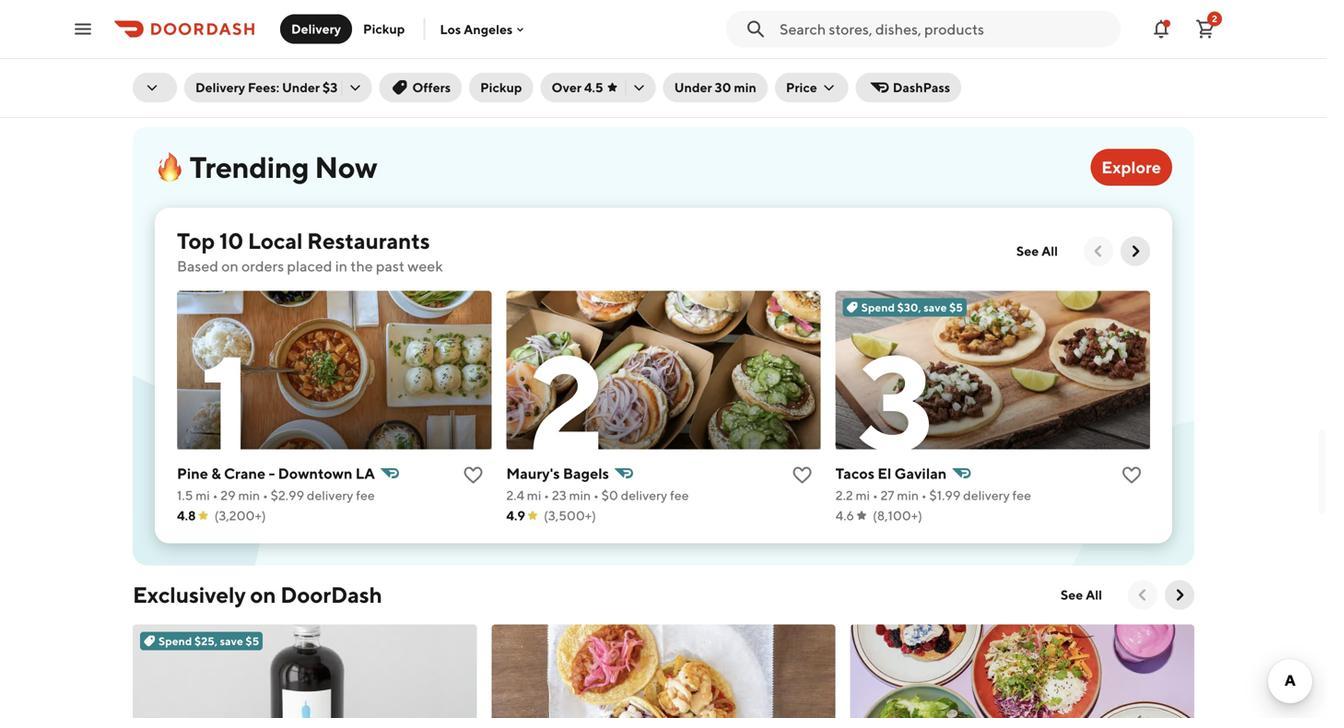 Task type: locate. For each thing, give the bounding box(es) containing it.
30 inside brooklyn bagel bakery 1.9 mi • 30 min • $​0 delivery fee over $15
[[535, 56, 551, 72]]

0 horizontal spatial 30
[[535, 56, 551, 72]]

1 vertical spatial see all link
[[1050, 580, 1114, 610]]

1 vertical spatial 30
[[715, 80, 732, 95]]

see for next button of carousel icon
[[1061, 587, 1083, 603]]

next button of carousel image
[[1126, 242, 1145, 261]]

mi right 0.8
[[155, 55, 170, 70]]

restaurants
[[307, 228, 430, 254]]

$15
[[705, 56, 725, 72]]

• left 23
[[544, 488, 549, 503]]

min right 28
[[913, 56, 935, 72]]

0 vertical spatial see
[[1017, 244, 1039, 259]]

1 horizontal spatial 4.8
[[177, 508, 196, 523]]

delivery up $3
[[291, 21, 341, 36]]

1 horizontal spatial on
[[250, 582, 276, 608]]

0 horizontal spatial click to add this store to your saved list image
[[462, 464, 484, 486]]

next button of carousel image
[[1171, 586, 1189, 604]]

mi right 1.0
[[870, 56, 885, 72]]

previous button of carousel image
[[1090, 242, 1108, 261], [1134, 586, 1152, 604]]

• down cafe
[[937, 56, 943, 72]]

0 horizontal spatial save
[[220, 635, 243, 648]]

save
[[924, 301, 947, 314], [220, 635, 243, 648]]

• down brooklyn on the left top of the page
[[527, 56, 532, 72]]

mi right 1.9
[[510, 56, 524, 72]]

1 vertical spatial see
[[1061, 587, 1083, 603]]

trending
[[190, 150, 309, 185]]

2.2
[[836, 488, 853, 503]]

min right 29
[[238, 488, 260, 503]]

1 vertical spatial on
[[250, 582, 276, 608]]

30 down the $15 on the top of page
[[715, 80, 732, 95]]

tacos
[[836, 465, 875, 482]]

4.5 inside button
[[584, 80, 603, 95]]

$1.99 inside frank coffee 0.8 mi • 19 min • $1.99 delivery fee
[[228, 55, 259, 70]]

4.8 for tacos el gavilan
[[177, 508, 196, 523]]

1 vertical spatial all
[[1086, 587, 1103, 603]]

spend for spend $30, save $5
[[862, 301, 895, 314]]

$​0 up over 4.5 button
[[586, 56, 603, 72]]

min right '27' at the bottom right of the page
[[897, 488, 919, 503]]

•
[[172, 55, 178, 70], [220, 55, 225, 70], [527, 56, 532, 72], [578, 56, 584, 72], [887, 56, 893, 72], [937, 56, 943, 72], [213, 488, 218, 503], [263, 488, 268, 503], [544, 488, 549, 503], [594, 488, 599, 503], [873, 488, 878, 503], [922, 488, 927, 503]]

1 items, open order cart image
[[1195, 18, 1217, 40]]

over 4.5 button
[[541, 73, 656, 102]]

0 vertical spatial 4.8
[[133, 75, 152, 90]]

1 horizontal spatial $1.99
[[930, 488, 961, 503]]

0 vertical spatial delivery
[[291, 21, 341, 36]]

1 horizontal spatial pickup
[[480, 80, 522, 95]]

4.5
[[492, 77, 511, 92], [584, 80, 603, 95]]

0 vertical spatial on
[[221, 257, 239, 275]]

delivery
[[291, 21, 341, 36], [195, 80, 245, 95]]

pickup down 1.9
[[480, 80, 522, 95]]

0 vertical spatial spend
[[862, 301, 895, 314]]

1 bakery from the left
[[599, 33, 647, 51]]

doordash
[[280, 582, 382, 608]]

see
[[1017, 244, 1039, 259], [1061, 587, 1083, 603]]

all for next button of carousel image
[[1042, 244, 1058, 259]]

under 30 min button
[[663, 73, 768, 102]]

(5,000+)
[[529, 77, 583, 92]]

previous button of carousel image left next button of carousel icon
[[1134, 586, 1152, 604]]

0.8
[[133, 55, 153, 70]]

click to add this store to your saved list image left maury's
[[462, 464, 484, 486]]

delivery
[[262, 55, 308, 70], [606, 56, 652, 72], [964, 56, 1011, 72], [307, 488, 353, 503], [621, 488, 668, 503], [963, 488, 1010, 503]]

crane
[[224, 465, 266, 482]]

delivery inside brooklyn bagel bakery 1.9 mi • 30 min • $​0 delivery fee over $15
[[606, 56, 652, 72]]

2.4
[[506, 488, 525, 503]]

mi inside brooklyn bagel bakery 1.9 mi • 30 min • $​0 delivery fee over $15
[[510, 56, 524, 72]]

1 horizontal spatial save
[[924, 301, 947, 314]]

see all for next button of carousel image
[[1017, 244, 1058, 259]]

$5 down the exclusively on doordash link
[[246, 635, 259, 648]]

$​0 inside brooklyn bagel bakery 1.9 mi • 30 min • $​0 delivery fee over $15
[[586, 56, 603, 72]]

all left next button of carousel image
[[1042, 244, 1058, 259]]

4.8 down 1.5
[[177, 508, 196, 523]]

4.8
[[133, 75, 152, 90], [177, 508, 196, 523]]

exclusively
[[133, 582, 246, 608]]

delivery for 85c bakery cafe
[[964, 56, 1011, 72]]

0 horizontal spatial spend
[[159, 635, 192, 648]]

0 horizontal spatial see
[[1017, 244, 1039, 259]]

2 under from the left
[[674, 80, 712, 95]]

1 vertical spatial previous button of carousel image
[[1134, 586, 1152, 604]]

delivery fees: under $3
[[195, 80, 338, 95]]

see all for next button of carousel icon
[[1061, 587, 1103, 603]]

1 horizontal spatial all
[[1086, 587, 1103, 603]]

notification bell image
[[1150, 18, 1173, 40]]

0 vertical spatial previous button of carousel image
[[1090, 242, 1108, 261]]

maury's
[[506, 465, 560, 482]]

on down 10
[[221, 257, 239, 275]]

$​0 down cafe
[[945, 56, 962, 72]]

$25,
[[194, 635, 218, 648]]

mi for maury's bagels
[[527, 488, 541, 503]]

30 inside button
[[715, 80, 732, 95]]

delivery for tacos el gavilan
[[963, 488, 1010, 503]]

pickup button down 1.9
[[469, 73, 533, 102]]

0 vertical spatial save
[[924, 301, 947, 314]]

under
[[282, 80, 320, 95], [674, 80, 712, 95]]

1 vertical spatial pickup button
[[469, 73, 533, 102]]

offers button
[[379, 73, 462, 102]]

0 horizontal spatial under
[[282, 80, 320, 95]]

top 10 local restaurants based on orders placed in the past week
[[177, 228, 443, 275]]

0 vertical spatial $5
[[950, 301, 963, 314]]

fees:
[[248, 80, 279, 95]]

min
[[196, 55, 217, 70], [554, 56, 576, 72], [913, 56, 935, 72], [734, 80, 757, 95], [238, 488, 260, 503], [569, 488, 591, 503], [897, 488, 919, 503]]

$5 right $30,
[[950, 301, 963, 314]]

0 vertical spatial $1.99
[[228, 55, 259, 70]]

2 horizontal spatial click to add this store to your saved list image
[[1165, 33, 1187, 55]]

1 horizontal spatial $5
[[950, 301, 963, 314]]

1 horizontal spatial previous button of carousel image
[[1134, 586, 1152, 604]]

0 horizontal spatial 4.8
[[133, 75, 152, 90]]

0 vertical spatial see all link
[[1006, 237, 1069, 266]]

click to add this store to your saved list image
[[447, 33, 470, 55], [792, 464, 814, 486], [1121, 464, 1143, 486]]

1
[[199, 323, 250, 480]]

pickup button left the los
[[352, 14, 416, 44]]

$1.99 down gavilan
[[930, 488, 961, 503]]

delivery inside button
[[291, 21, 341, 36]]

pickup
[[363, 21, 405, 36], [480, 80, 522, 95]]

0 vertical spatial all
[[1042, 244, 1058, 259]]

mi for tacos el gavilan
[[856, 488, 870, 503]]

4.5 down 1.9
[[492, 77, 511, 92]]

4.5 right over
[[584, 80, 603, 95]]

all
[[1042, 244, 1058, 259], [1086, 587, 1103, 603]]

pickup left the los
[[363, 21, 405, 36]]

1 vertical spatial delivery
[[195, 80, 245, 95]]

spend for spend $25, save $5
[[159, 635, 192, 648]]

spend left $25,
[[159, 635, 192, 648]]

min up (5,000+)
[[554, 56, 576, 72]]

0 horizontal spatial pickup button
[[352, 14, 416, 44]]

1 vertical spatial 4.8
[[177, 508, 196, 523]]

• left 29
[[213, 488, 218, 503]]

0 vertical spatial see all
[[1017, 244, 1058, 259]]

0 vertical spatial 2
[[1212, 13, 1218, 24]]

spend $30, save $5
[[862, 301, 963, 314]]

1 horizontal spatial 2
[[1212, 13, 1218, 24]]

bakery up 28
[[883, 33, 931, 51]]

min left price
[[734, 80, 757, 95]]

$30,
[[898, 301, 922, 314]]

week
[[408, 257, 443, 275]]

bakery
[[599, 33, 647, 51], [883, 33, 931, 51]]

1 horizontal spatial see all
[[1061, 587, 1103, 603]]

all left next button of carousel icon
[[1086, 587, 1103, 603]]

1.0 mi • 28 min • $​0 delivery fee
[[851, 56, 1033, 72]]

min right "19"
[[196, 55, 217, 70]]

2.4 mi • 23 min • $​0 delivery fee
[[506, 488, 689, 503]]

2
[[1212, 13, 1218, 24], [529, 323, 603, 480]]

0 horizontal spatial $1.99
[[228, 55, 259, 70]]

0 horizontal spatial $5
[[246, 635, 259, 648]]

0 horizontal spatial delivery
[[195, 80, 245, 95]]

based
[[177, 257, 219, 275]]

previous button of carousel image left next button of carousel image
[[1090, 242, 1108, 261]]

$​0 down bagels
[[602, 488, 618, 503]]

mi right 2.2
[[856, 488, 870, 503]]

see all link
[[1006, 237, 1069, 266], [1050, 580, 1114, 610]]

on left doordash
[[250, 582, 276, 608]]

1 horizontal spatial under
[[674, 80, 712, 95]]

see all link for next button of carousel image
[[1006, 237, 1069, 266]]

1 vertical spatial $1.99
[[930, 488, 961, 503]]

los
[[440, 21, 461, 37]]

delivery down frank coffee 0.8 mi • 19 min • $1.99 delivery fee
[[195, 80, 245, 95]]

1 horizontal spatial spend
[[862, 301, 895, 314]]

under inside under 30 min button
[[674, 80, 712, 95]]

bakery right the bagel
[[599, 33, 647, 51]]

pine & crane - downtown la
[[177, 465, 375, 482]]

exclusively on doordash
[[133, 582, 382, 608]]

mi for pine & crane - downtown la
[[196, 488, 210, 503]]

on inside top 10 local restaurants based on orders placed in the past week
[[221, 257, 239, 275]]

2 horizontal spatial click to add this store to your saved list image
[[1121, 464, 1143, 486]]

1 vertical spatial save
[[220, 635, 243, 648]]

2 bakery from the left
[[883, 33, 931, 51]]

mi inside frank coffee 0.8 mi • 19 min • $1.99 delivery fee
[[155, 55, 170, 70]]

frank coffee 0.8 mi • 19 min • $1.99 delivery fee
[[133, 32, 330, 70]]

0 horizontal spatial bakery
[[599, 33, 647, 51]]

1 vertical spatial spend
[[159, 635, 192, 648]]

$1.99 up the fees: on the left of page
[[228, 55, 259, 70]]

spend left $30,
[[862, 301, 895, 314]]

$1.99
[[228, 55, 259, 70], [930, 488, 961, 503]]

0 horizontal spatial previous button of carousel image
[[1090, 242, 1108, 261]]

save right $30,
[[924, 301, 947, 314]]

$5
[[950, 301, 963, 314], [246, 635, 259, 648]]

click to add this store to your saved list image
[[806, 33, 828, 55], [1165, 33, 1187, 55], [462, 464, 484, 486]]

(1,000+)
[[887, 77, 938, 92]]

1 horizontal spatial click to add this store to your saved list image
[[792, 464, 814, 486]]

mi right 1.5
[[196, 488, 210, 503]]

4.8 down 0.8
[[133, 75, 152, 90]]

0 horizontal spatial on
[[221, 257, 239, 275]]

1 horizontal spatial see
[[1061, 587, 1083, 603]]

0 horizontal spatial see all
[[1017, 244, 1058, 259]]

mi
[[155, 55, 170, 70], [510, 56, 524, 72], [870, 56, 885, 72], [196, 488, 210, 503], [527, 488, 541, 503], [856, 488, 870, 503]]

price button
[[775, 73, 849, 102]]

$​0 for 85c bakery cafe
[[945, 56, 962, 72]]

under down the over
[[674, 80, 712, 95]]

spend
[[862, 301, 895, 314], [159, 635, 192, 648]]

1 horizontal spatial bakery
[[883, 33, 931, 51]]

under left $3
[[282, 80, 320, 95]]

• down the coffee
[[220, 55, 225, 70]]

0 horizontal spatial 2
[[529, 323, 603, 480]]

on
[[221, 257, 239, 275], [250, 582, 276, 608]]

30 up (5,000+)
[[535, 56, 551, 72]]

0 vertical spatial 30
[[535, 56, 551, 72]]

click to add this store to your saved list image left 2 button
[[1165, 33, 1187, 55]]

delivery for delivery
[[291, 21, 341, 36]]

1 horizontal spatial 30
[[715, 80, 732, 95]]

mi right 2.4
[[527, 488, 541, 503]]

1 horizontal spatial 4.5
[[584, 80, 603, 95]]

save right $25,
[[220, 635, 243, 648]]

see all
[[1017, 244, 1058, 259], [1061, 587, 1103, 603]]

85c bakery cafe
[[851, 33, 966, 51]]

4.8 for 85c bakery cafe
[[133, 75, 152, 90]]

-
[[269, 465, 275, 482]]

0 vertical spatial pickup button
[[352, 14, 416, 44]]

click to add this store to your saved list image up price button
[[806, 33, 828, 55]]

fee
[[311, 55, 330, 70], [655, 56, 674, 72], [1014, 56, 1033, 72], [356, 488, 375, 503], [670, 488, 689, 503], [1013, 488, 1032, 503]]

0 horizontal spatial pickup
[[363, 21, 405, 36]]

0 horizontal spatial all
[[1042, 244, 1058, 259]]

1 vertical spatial $5
[[246, 635, 259, 648]]

pickup button
[[352, 14, 416, 44], [469, 73, 533, 102]]

1 horizontal spatial delivery
[[291, 21, 341, 36]]

1.5
[[177, 488, 193, 503]]

angeles
[[464, 21, 513, 37]]

1 vertical spatial see all
[[1061, 587, 1103, 603]]



Task type: vqa. For each thing, say whether or not it's contained in the screenshot.
1st 5 from the top
no



Task type: describe. For each thing, give the bounding box(es) containing it.
frank
[[133, 32, 172, 50]]

🔥
[[155, 150, 184, 185]]

fee inside frank coffee 0.8 mi • 19 min • $1.99 delivery fee
[[311, 55, 330, 70]]

10
[[219, 228, 244, 254]]

&
[[211, 465, 221, 482]]

price
[[786, 80, 817, 95]]

🔥 trending now link
[[155, 149, 1076, 186]]

previous button of carousel image for next button of carousel icon
[[1134, 586, 1152, 604]]

coffee
[[175, 32, 223, 50]]

$2.99
[[271, 488, 304, 503]]

see for next button of carousel image
[[1017, 244, 1039, 259]]

bagel
[[556, 33, 596, 51]]

2 button
[[1187, 11, 1224, 47]]

min right 23
[[569, 488, 591, 503]]

🔥 trending now
[[155, 150, 377, 185]]

pine
[[177, 465, 208, 482]]

$3
[[323, 80, 338, 95]]

Store search: begin typing to search for stores available on DoorDash text field
[[780, 19, 1110, 39]]

click to add this store to your saved list image for 85c bakery cafe
[[1165, 33, 1187, 55]]

explore link
[[1091, 149, 1173, 186]]

23
[[552, 488, 567, 503]]

3
[[858, 323, 932, 480]]

(3,500+)
[[544, 508, 596, 523]]

1 vertical spatial 2
[[529, 323, 603, 480]]

fee for pine & crane - downtown la
[[356, 488, 375, 503]]

1 horizontal spatial pickup button
[[469, 73, 533, 102]]

• left '27' at the bottom right of the page
[[873, 488, 878, 503]]

min inside button
[[734, 80, 757, 95]]

los angeles
[[440, 21, 513, 37]]

delivery for delivery fees: under $3
[[195, 80, 245, 95]]

delivery for maury's bagels
[[621, 488, 668, 503]]

1.9
[[492, 56, 507, 72]]

la
[[356, 465, 375, 482]]

exclusively on doordash link
[[133, 580, 382, 610]]

over
[[552, 80, 582, 95]]

• left 28
[[887, 56, 893, 72]]

mi for 85c bakery cafe
[[870, 56, 885, 72]]

(8,100+)
[[873, 508, 923, 523]]

1 vertical spatial pickup
[[480, 80, 522, 95]]

downtown
[[278, 465, 353, 482]]

$​0 for maury's bagels
[[602, 488, 618, 503]]

open menu image
[[72, 18, 94, 40]]

$5 for spend $30, save $5
[[950, 301, 963, 314]]

delivery for pine & crane - downtown la
[[307, 488, 353, 503]]

previous button of carousel image for next button of carousel image
[[1090, 242, 1108, 261]]

4.6
[[836, 508, 855, 523]]

bagels
[[563, 465, 609, 482]]

2.2 mi • 27 min • $1.99 delivery fee
[[836, 488, 1032, 503]]

delivery inside frank coffee 0.8 mi • 19 min • $1.99 delivery fee
[[262, 55, 308, 70]]

• left $2.99
[[263, 488, 268, 503]]

2 inside button
[[1212, 13, 1218, 24]]

in
[[335, 257, 348, 275]]

save for $25,
[[220, 635, 243, 648]]

click to add this store to your saved list image for maury's
[[792, 464, 814, 486]]

over 4.5
[[552, 80, 603, 95]]

• down the bagel
[[578, 56, 584, 72]]

click to add this store to your saved list image for pine & crane - downtown la
[[462, 464, 484, 486]]

see all link for next button of carousel icon
[[1050, 580, 1114, 610]]

0 vertical spatial pickup
[[363, 21, 405, 36]]

• left "19"
[[172, 55, 178, 70]]

maury's bagels
[[506, 465, 609, 482]]

now
[[315, 150, 377, 185]]

spend $25, save $5
[[159, 635, 259, 648]]

the
[[351, 257, 373, 275]]

tacos el gavilan
[[836, 465, 947, 482]]

19
[[180, 55, 193, 70]]

click to add this store to your saved list image for tacos
[[1121, 464, 1143, 486]]

1 under from the left
[[282, 80, 320, 95]]

• down gavilan
[[922, 488, 927, 503]]

min inside frank coffee 0.8 mi • 19 min • $1.99 delivery fee
[[196, 55, 217, 70]]

placed
[[287, 257, 332, 275]]

0 horizontal spatial 4.5
[[492, 77, 511, 92]]

brooklyn
[[492, 33, 553, 51]]

• down bagels
[[594, 488, 599, 503]]

explore
[[1102, 157, 1162, 177]]

28
[[895, 56, 910, 72]]

past
[[376, 257, 405, 275]]

offers
[[412, 80, 451, 95]]

1.5 mi • 29 min • $2.99 delivery fee
[[177, 488, 375, 503]]

fee for 85c bakery cafe
[[1014, 56, 1033, 72]]

el
[[878, 465, 892, 482]]

(199)
[[170, 75, 200, 90]]

(3,200+)
[[214, 508, 266, 523]]

fee inside brooklyn bagel bakery 1.9 mi • 30 min • $​0 delivery fee over $15
[[655, 56, 674, 72]]

4.9
[[506, 508, 525, 523]]

gavilan
[[895, 465, 947, 482]]

under 30 min
[[674, 80, 757, 95]]

dashpass
[[893, 80, 951, 95]]

orders
[[242, 257, 284, 275]]

los angeles button
[[440, 21, 528, 37]]

27
[[881, 488, 895, 503]]

1.0
[[851, 56, 868, 72]]

min inside brooklyn bagel bakery 1.9 mi • 30 min • $​0 delivery fee over $15
[[554, 56, 576, 72]]

all for next button of carousel icon
[[1086, 587, 1103, 603]]

delivery button
[[280, 14, 352, 44]]

$5 for spend $25, save $5
[[246, 635, 259, 648]]

over
[[676, 56, 702, 72]]

0 horizontal spatial click to add this store to your saved list image
[[447, 33, 470, 55]]

dashpass button
[[856, 73, 962, 102]]

85c
[[851, 33, 880, 51]]

save for $30,
[[924, 301, 947, 314]]

brooklyn bagel bakery 1.9 mi • 30 min • $​0 delivery fee over $15
[[492, 33, 725, 72]]

29
[[221, 488, 236, 503]]

local
[[248, 228, 303, 254]]

bakery inside brooklyn bagel bakery 1.9 mi • 30 min • $​0 delivery fee over $15
[[599, 33, 647, 51]]

fee for tacos el gavilan
[[1013, 488, 1032, 503]]

fee for maury's bagels
[[670, 488, 689, 503]]

1 horizontal spatial click to add this store to your saved list image
[[806, 33, 828, 55]]

4.7
[[851, 77, 869, 92]]

cafe
[[934, 33, 966, 51]]

top
[[177, 228, 215, 254]]



